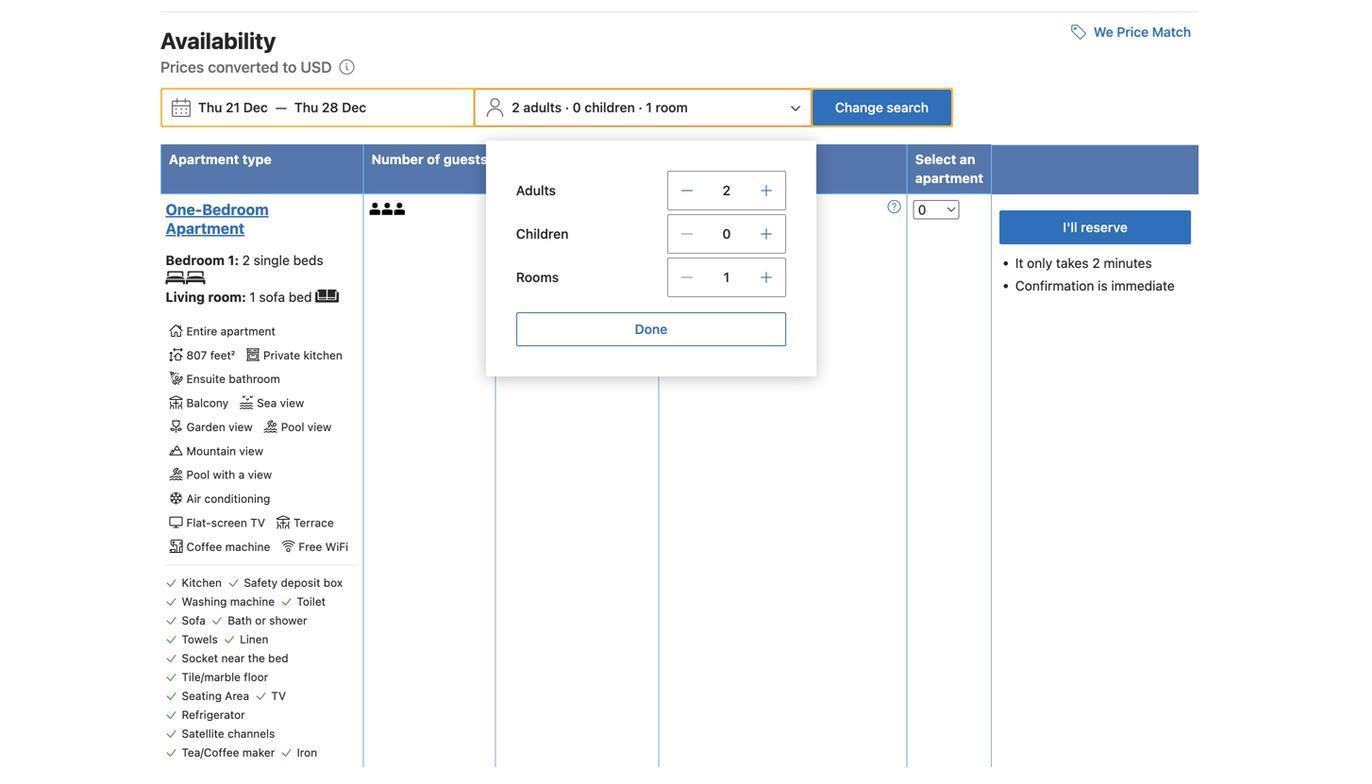 Task type: vqa. For each thing, say whether or not it's contained in the screenshot.
Machine associated with Washing machine
yes



Task type: describe. For each thing, give the bounding box(es) containing it.
€
[[558, 289, 564, 301]]

left
[[724, 253, 741, 266]]

entire
[[186, 325, 217, 338]]

done
[[635, 321, 667, 337]]

screen
[[211, 516, 247, 529]]

flat-screen tv
[[186, 516, 265, 529]]

balcony
[[186, 396, 229, 410]]

pay
[[688, 228, 707, 241]]

28
[[322, 99, 338, 115]]

0 vertical spatial apartment
[[915, 170, 983, 186]]

an
[[960, 151, 975, 167]]

more details on meals and payment options image
[[888, 200, 901, 213]]

2 adults · 0 children · 1 room
[[512, 99, 688, 115]]

price
[[1117, 24, 1149, 39]]

2 · from the left
[[638, 99, 642, 115]]

coffee machine
[[186, 540, 270, 553]]

21
[[226, 99, 240, 115]]

1 thu from the left
[[198, 99, 222, 115]]

channels
[[228, 727, 275, 740]]

thu 21 dec — thu 28 dec
[[198, 99, 366, 115]]

is
[[1098, 278, 1108, 293]]

minutes
[[1104, 255, 1152, 271]]

safety deposit box
[[244, 576, 343, 589]]

we
[[1094, 24, 1113, 39]]

1 · from the left
[[565, 99, 569, 115]]

single
[[254, 252, 290, 268]]

bathroom
[[229, 373, 280, 386]]

only 1 left on our site
[[688, 253, 801, 266]]

1 left sofa
[[249, 289, 255, 305]]

with
[[213, 468, 235, 482]]

bath
[[228, 614, 252, 627]]

bedroom 1:
[[166, 252, 242, 268]]

in
[[710, 228, 720, 241]]

2 for 2 adults · 0 children · 1 room
[[512, 99, 520, 115]]

only
[[1027, 255, 1052, 271]]

—
[[275, 99, 287, 115]]

tile/marble floor
[[182, 670, 268, 684]]

one-
[[166, 200, 202, 218]]

1 down the left
[[724, 269, 730, 285]]

or
[[255, 614, 266, 627]]

0 inside dropdown button
[[573, 99, 581, 115]]

flat-
[[186, 516, 211, 529]]

sea view
[[257, 396, 304, 410]]

advance
[[723, 228, 767, 241]]

view right the a
[[248, 468, 272, 482]]

sofa
[[259, 289, 285, 305]]

2 per from the left
[[559, 308, 575, 320]]

1 vertical spatial 0
[[722, 226, 731, 241]]

search
[[887, 99, 929, 115]]

2 adults · 0 children · 1 room button
[[477, 90, 809, 125]]

2 single beds
[[242, 252, 323, 268]]

machine for coffee machine
[[225, 540, 270, 553]]

person
[[525, 308, 557, 320]]

select
[[915, 151, 956, 167]]

2 for 2 single beds
[[242, 252, 250, 268]]

machine for washing machine
[[230, 595, 275, 608]]

on
[[744, 253, 758, 266]]

view for garden view
[[228, 420, 253, 434]]

type
[[242, 151, 272, 167]]

1 sofa bed
[[249, 289, 316, 305]]

prices
[[160, 58, 204, 76]]

a
[[238, 468, 245, 482]]

2 dec from the left
[[342, 99, 366, 115]]

ensuite bathroom
[[186, 373, 280, 386]]

change search button
[[813, 90, 951, 125]]

children
[[585, 99, 635, 115]]

beds
[[293, 252, 323, 268]]

0 horizontal spatial tv
[[250, 516, 265, 529]]

tea/coffee maker
[[182, 746, 275, 759]]

deposit
[[281, 576, 320, 589]]

1 left the left
[[715, 253, 721, 266]]

1 vertical spatial tv
[[271, 689, 286, 702]]

usd
[[301, 58, 332, 76]]

it only takes 2 minutes confirmation is immediate
[[1015, 255, 1175, 293]]

toilet
[[297, 595, 326, 608]]

rooms
[[516, 269, 559, 285]]

view for pool view
[[307, 420, 332, 434]]

done button
[[516, 312, 786, 346]]

safety
[[244, 576, 278, 589]]

bedroom
[[202, 200, 269, 218]]

i'll reserve
[[1063, 219, 1128, 235]]

air conditioning
[[186, 492, 270, 505]]

1 dec from the left
[[243, 99, 268, 115]]

air
[[186, 492, 201, 505]]

non-
[[688, 203, 716, 216]]

2 inside it only takes 2 minutes confirmation is immediate
[[1092, 255, 1100, 271]]

couch image
[[316, 290, 338, 303]]

tile/marble
[[182, 670, 241, 684]]

mountain view
[[186, 444, 263, 458]]

room
[[656, 99, 688, 115]]



Task type: locate. For each thing, give the bounding box(es) containing it.
0 vertical spatial pool
[[281, 420, 304, 434]]

1 • from the top
[[670, 203, 675, 216]]

coffee
[[186, 540, 222, 553]]

view up 'mountain view'
[[228, 420, 253, 434]]

tv right the area
[[271, 689, 286, 702]]

10 % vat € 0.55 tourism fee per person per night
[[507, 270, 644, 320]]

free
[[299, 540, 322, 553]]

0 vertical spatial apartment
[[169, 151, 239, 167]]

floor
[[244, 670, 268, 684]]

change search
[[835, 99, 929, 115]]

machine
[[225, 540, 270, 553], [230, 595, 275, 608]]

i'll reserve button
[[999, 210, 1191, 244]]

pool up air
[[186, 468, 210, 482]]

· right children
[[638, 99, 642, 115]]

pool down sea view
[[281, 420, 304, 434]]

1 horizontal spatial thu
[[294, 99, 318, 115]]

· right adults
[[565, 99, 569, 115]]

bed
[[289, 289, 312, 305], [268, 652, 288, 665]]

0 left children
[[573, 99, 581, 115]]

2 left adults
[[512, 99, 520, 115]]

tv right screen on the bottom left
[[250, 516, 265, 529]]

2 • from the top
[[670, 253, 675, 266]]

we price match
[[1094, 24, 1191, 39]]

2 for 2
[[723, 182, 731, 198]]

1 horizontal spatial 0
[[722, 226, 731, 241]]

1 vertical spatial •
[[670, 253, 675, 266]]

0 horizontal spatial pool
[[186, 468, 210, 482]]

1 vertical spatial bed
[[268, 652, 288, 665]]

0 vertical spatial •
[[670, 203, 675, 216]]

one-bedroom apartment link
[[166, 200, 353, 238]]

terrace
[[294, 516, 334, 529]]

2 occupancy image from the left
[[382, 203, 394, 215]]

night
[[578, 308, 601, 320]]

pool for pool with a view
[[186, 468, 210, 482]]

occupancy image left occupancy icon
[[370, 203, 382, 215]]

pool view
[[281, 420, 332, 434]]

807
[[186, 349, 207, 362]]

refundable
[[716, 203, 778, 216]]

2 up non-refundable
[[723, 182, 731, 198]]

vat
[[532, 270, 550, 282]]

2 inside dropdown button
[[512, 99, 520, 115]]

view right sea
[[280, 396, 304, 410]]

guests
[[443, 151, 488, 167]]

• left non-
[[670, 203, 675, 216]]

0
[[573, 99, 581, 115], [722, 226, 731, 241]]

1 horizontal spatial ·
[[638, 99, 642, 115]]

towels
[[182, 633, 218, 646]]

dec right 21
[[243, 99, 268, 115]]

view for mountain view
[[239, 444, 263, 458]]

near
[[221, 652, 245, 665]]

thu left 28
[[294, 99, 318, 115]]

pay in advance
[[688, 228, 767, 241]]

occupancy image
[[370, 203, 382, 215], [382, 203, 394, 215]]

refrigerator
[[182, 708, 245, 721]]

iron
[[297, 746, 317, 759]]

• for non-refundable
[[670, 203, 675, 216]]

thu 21 dec button
[[191, 90, 275, 124]]

room:
[[208, 289, 246, 305]]

0 vertical spatial machine
[[225, 540, 270, 553]]

linen
[[240, 633, 269, 646]]

1 occupancy image from the left
[[370, 203, 382, 215]]

1 vertical spatial pool
[[186, 468, 210, 482]]

machine down screen on the bottom left
[[225, 540, 270, 553]]

view down kitchen
[[307, 420, 332, 434]]

tourism
[[590, 289, 627, 301]]

maker
[[242, 746, 275, 759]]

ensuite
[[186, 373, 226, 386]]

1 vertical spatial apartment
[[166, 219, 245, 237]]

1 horizontal spatial pool
[[281, 420, 304, 434]]

1 horizontal spatial dec
[[342, 99, 366, 115]]

10
[[507, 270, 517, 282]]

machine up or
[[230, 595, 275, 608]]

adults
[[516, 182, 556, 198]]

807 feet²
[[186, 349, 235, 362]]

1 vertical spatial apartment
[[220, 325, 275, 338]]

feet²
[[210, 349, 235, 362]]

satellite channels
[[182, 727, 275, 740]]

area
[[225, 689, 249, 702]]

prices converted to usd
[[160, 58, 332, 76]]

apartment down one-
[[166, 219, 245, 237]]

0 horizontal spatial 0
[[573, 99, 581, 115]]

seating
[[182, 689, 222, 702]]

private
[[263, 349, 300, 362]]

0 horizontal spatial thu
[[198, 99, 222, 115]]

occupancy image down 'number'
[[382, 203, 394, 215]]

per down €
[[559, 308, 575, 320]]

2
[[512, 99, 520, 115], [723, 182, 731, 198], [242, 252, 250, 268], [1092, 255, 1100, 271]]

1 per from the left
[[507, 308, 522, 320]]

0 vertical spatial 0
[[573, 99, 581, 115]]

socket near the bed
[[182, 652, 288, 665]]

dec
[[243, 99, 268, 115], [342, 99, 366, 115]]

view up the a
[[239, 444, 263, 458]]

occupancy image
[[394, 203, 406, 215]]

·
[[565, 99, 569, 115], [638, 99, 642, 115]]

our
[[761, 253, 779, 266]]

apartment type
[[169, 151, 272, 167]]

only
[[688, 253, 712, 266]]

%
[[520, 270, 529, 282]]

apartment
[[915, 170, 983, 186], [220, 325, 275, 338]]

1 horizontal spatial apartment
[[915, 170, 983, 186]]

thu
[[198, 99, 222, 115], [294, 99, 318, 115]]

seating area
[[182, 689, 249, 702]]

bed left couch icon
[[289, 289, 312, 305]]

mountain
[[186, 444, 236, 458]]

apartment left type
[[169, 151, 239, 167]]

we price match button
[[1063, 15, 1199, 49]]

1 left the 'room'
[[646, 99, 652, 115]]

1
[[646, 99, 652, 115], [715, 253, 721, 266], [724, 269, 730, 285], [249, 289, 255, 305]]

0 horizontal spatial ·
[[565, 99, 569, 115]]

0 right in
[[722, 226, 731, 241]]

confirmation
[[1015, 278, 1094, 293]]

living room:
[[166, 289, 249, 305]]

it
[[1015, 255, 1023, 271]]

sea
[[257, 396, 277, 410]]

1 horizontal spatial per
[[559, 308, 575, 320]]

• left only
[[670, 253, 675, 266]]

0 horizontal spatial dec
[[243, 99, 268, 115]]

free wifi
[[299, 540, 348, 553]]

washing
[[182, 595, 227, 608]]

1 horizontal spatial tv
[[271, 689, 286, 702]]

immediate
[[1111, 278, 1175, 293]]

2 thu from the left
[[294, 99, 318, 115]]

0.55
[[567, 289, 587, 301]]

apartment up the feet²
[[220, 325, 275, 338]]

converted
[[208, 58, 279, 76]]

0 horizontal spatial per
[[507, 308, 522, 320]]

0 vertical spatial bed
[[289, 289, 312, 305]]

• for only 1 left on our site
[[670, 253, 675, 266]]

shower
[[269, 614, 307, 627]]

select an apartment
[[915, 151, 983, 186]]

2 up is
[[1092, 255, 1100, 271]]

to
[[283, 58, 297, 76]]

availability
[[160, 27, 276, 54]]

site
[[782, 253, 801, 266]]

children
[[516, 226, 569, 241]]

pool for pool view
[[281, 420, 304, 434]]

view
[[280, 396, 304, 410], [228, 420, 253, 434], [307, 420, 332, 434], [239, 444, 263, 458], [248, 468, 272, 482]]

dec right 28
[[342, 99, 366, 115]]

per left 'person'
[[507, 308, 522, 320]]

thu left 21
[[198, 99, 222, 115]]

number
[[371, 151, 424, 167]]

sofa
[[182, 614, 206, 627]]

takes
[[1056, 255, 1089, 271]]

0 horizontal spatial apartment
[[220, 325, 275, 338]]

the
[[248, 652, 265, 665]]

0 vertical spatial tv
[[250, 516, 265, 529]]

satellite
[[182, 727, 224, 740]]

1 inside 2 adults · 0 children · 1 room dropdown button
[[646, 99, 652, 115]]

living
[[166, 289, 205, 305]]

apartment down select
[[915, 170, 983, 186]]

2 left single
[[242, 252, 250, 268]]

tea/coffee
[[182, 746, 239, 759]]

1 vertical spatial machine
[[230, 595, 275, 608]]

bed right the
[[268, 652, 288, 665]]

view for sea view
[[280, 396, 304, 410]]

kitchen
[[182, 576, 222, 589]]

apartment inside one-bedroom apartment
[[166, 219, 245, 237]]



